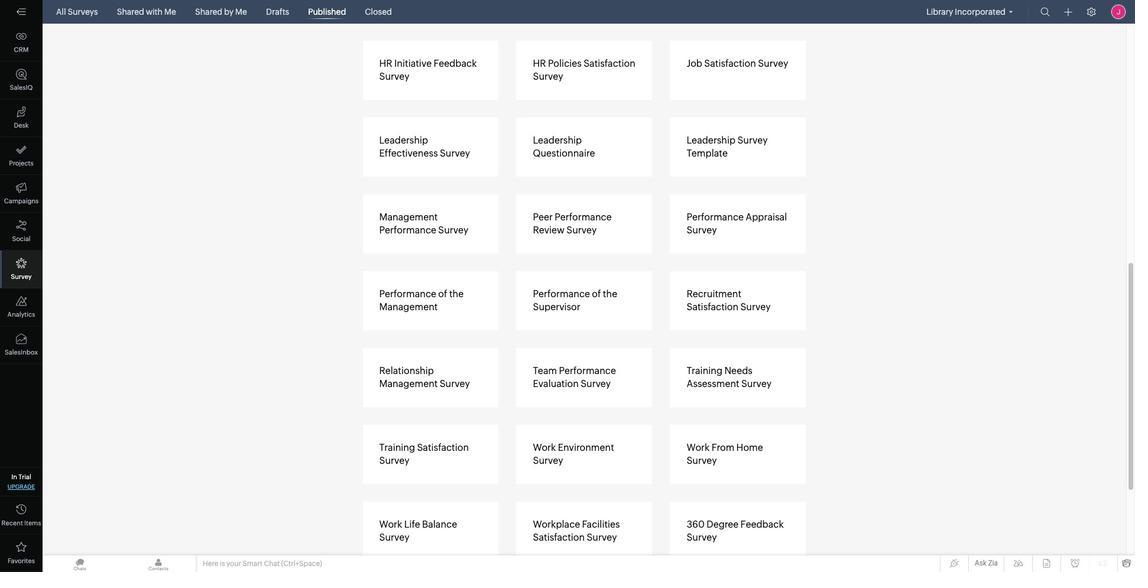 Task type: vqa. For each thing, say whether or not it's contained in the screenshot.
chat
yes



Task type: locate. For each thing, give the bounding box(es) containing it.
recent
[[2, 520, 23, 527]]

recent items
[[2, 520, 41, 527]]

crm
[[14, 46, 29, 53]]

me inside shared by me link
[[235, 7, 247, 17]]

me for shared by me
[[235, 7, 247, 17]]

salesinbox
[[5, 349, 38, 356]]

shared inside shared with me link
[[117, 7, 144, 17]]

0 horizontal spatial me
[[164, 7, 176, 17]]

shared with me
[[117, 7, 176, 17]]

drafts
[[266, 7, 289, 17]]

shared left 'by'
[[195, 7, 222, 17]]

me
[[164, 7, 176, 17], [235, 7, 247, 17]]

shared with me link
[[112, 0, 181, 24]]

projects link
[[0, 137, 43, 175]]

in trial upgrade
[[8, 474, 35, 490]]

chat
[[264, 560, 280, 568]]

trial
[[18, 474, 31, 481]]

contacts image
[[121, 556, 196, 572]]

surveys
[[68, 7, 98, 17]]

me right 'by'
[[235, 7, 247, 17]]

social
[[12, 235, 31, 242]]

1 horizontal spatial me
[[235, 7, 247, 17]]

projects
[[9, 160, 33, 167]]

desk
[[14, 122, 29, 129]]

shared left with
[[117, 7, 144, 17]]

1 horizontal spatial shared
[[195, 7, 222, 17]]

shared
[[117, 7, 144, 17], [195, 7, 222, 17]]

0 horizontal spatial shared
[[117, 7, 144, 17]]

all surveys link
[[51, 0, 103, 24]]

ask zia
[[975, 559, 998, 568]]

(ctrl+space)
[[281, 560, 322, 568]]

campaigns
[[4, 197, 39, 205]]

zia
[[988, 559, 998, 568]]

shared by me link
[[190, 0, 252, 24]]

1 me from the left
[[164, 7, 176, 17]]

desk link
[[0, 99, 43, 137]]

2 me from the left
[[235, 7, 247, 17]]

drafts link
[[261, 0, 294, 24]]

published
[[308, 7, 346, 17]]

closed
[[365, 7, 392, 17]]

quick actions image
[[1064, 8, 1073, 17]]

me for shared with me
[[164, 7, 176, 17]]

me inside shared with me link
[[164, 7, 176, 17]]

me right with
[[164, 7, 176, 17]]

your
[[226, 560, 241, 568]]

smart
[[243, 560, 263, 568]]

with
[[146, 7, 163, 17]]

here is your smart chat (ctrl+space)
[[203, 560, 322, 568]]

shared inside shared by me link
[[195, 7, 222, 17]]

2 shared from the left
[[195, 7, 222, 17]]

1 shared from the left
[[117, 7, 144, 17]]

chats image
[[43, 556, 117, 572]]



Task type: describe. For each thing, give the bounding box(es) containing it.
favorites
[[8, 558, 35, 565]]

published link
[[303, 0, 351, 24]]

campaigns link
[[0, 175, 43, 213]]

configure settings image
[[1087, 7, 1096, 17]]

closed link
[[360, 0, 397, 24]]

incorporated
[[955, 7, 1006, 17]]

upgrade
[[8, 484, 35, 490]]

in
[[11, 474, 17, 481]]

salesinbox link
[[0, 326, 43, 364]]

search image
[[1041, 7, 1050, 17]]

here
[[203, 560, 218, 568]]

shared for shared by me
[[195, 7, 222, 17]]

library
[[927, 7, 953, 17]]

items
[[24, 520, 41, 527]]

analytics
[[7, 311, 35, 318]]

salesiq link
[[0, 61, 43, 99]]

shared by me
[[195, 7, 247, 17]]

analytics link
[[0, 289, 43, 326]]

salesiq
[[10, 84, 33, 91]]

shared for shared with me
[[117, 7, 144, 17]]

all
[[56, 7, 66, 17]]

is
[[220, 560, 225, 568]]

crm link
[[0, 24, 43, 61]]

survey link
[[0, 251, 43, 289]]

all surveys
[[56, 7, 98, 17]]

social link
[[0, 213, 43, 251]]

by
[[224, 7, 234, 17]]

survey
[[11, 273, 32, 280]]

ask
[[975, 559, 987, 568]]

library incorporated
[[927, 7, 1006, 17]]



